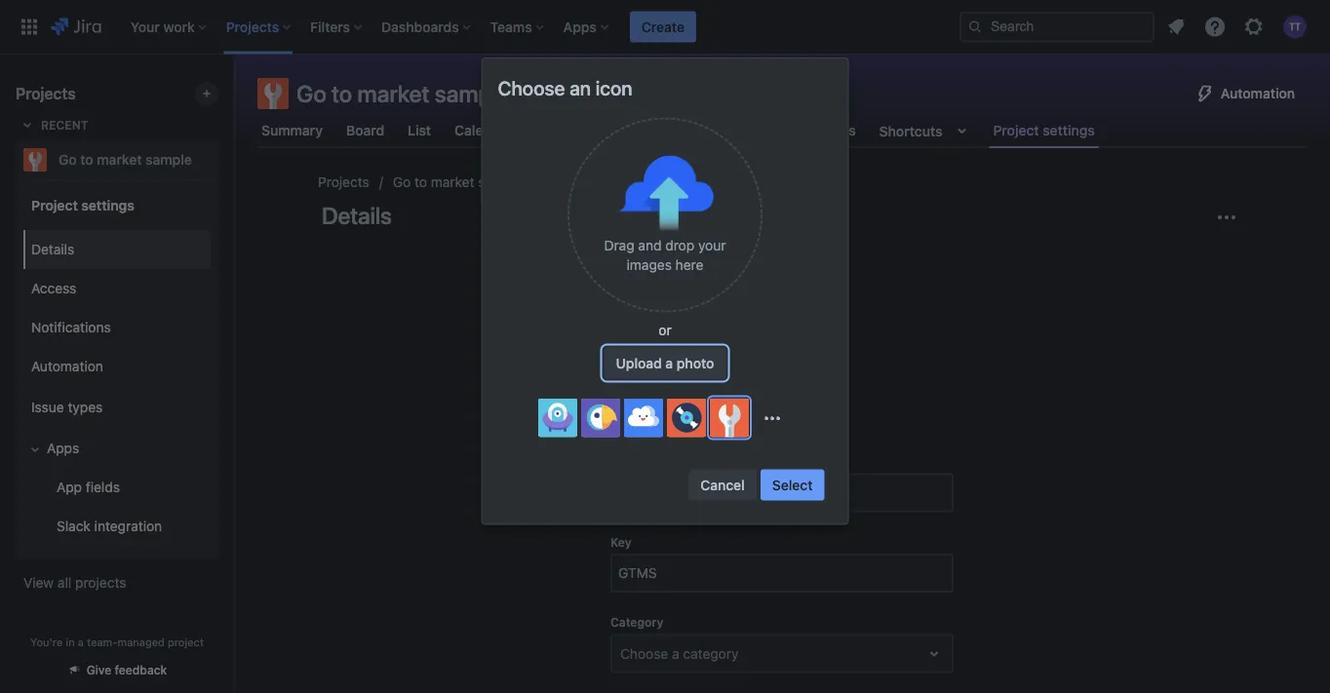 Task type: locate. For each thing, give the bounding box(es) containing it.
list
[[408, 122, 431, 139]]

automation inside button
[[1221, 85, 1296, 101]]

you're
[[30, 636, 63, 649]]

1 vertical spatial automation
[[31, 359, 103, 375]]

a
[[666, 355, 673, 371], [78, 636, 84, 649], [672, 646, 680, 662]]

a inside button
[[666, 355, 673, 371]]

0 vertical spatial sample
[[435, 80, 510, 107]]

0 vertical spatial automation
[[1221, 85, 1296, 101]]

tab list
[[246, 113, 1319, 148]]

app fields link
[[35, 468, 211, 507]]

0 vertical spatial details
[[322, 202, 392, 229]]

0 horizontal spatial go
[[59, 152, 77, 168]]

1 horizontal spatial automation
[[1221, 85, 1296, 101]]

projects down board 'link'
[[318, 174, 370, 190]]

1 vertical spatial settings
[[595, 174, 646, 190]]

details up access
[[31, 242, 74, 258]]

1 vertical spatial market
[[97, 152, 142, 168]]

2 vertical spatial settings
[[81, 197, 134, 213]]

settings inside tab list
[[1043, 122, 1095, 138]]

0 vertical spatial projects
[[16, 84, 76, 103]]

choose for choose an icon
[[498, 77, 565, 100]]

upload
[[616, 355, 662, 371]]

a left the 'category'
[[672, 646, 680, 662]]

go to market sample link down calendar link
[[393, 171, 524, 194]]

project
[[994, 122, 1040, 138], [547, 174, 592, 190], [31, 197, 78, 213]]

drop
[[666, 237, 695, 254]]

automation right automation image
[[1221, 85, 1296, 101]]

projects up collapse recent projects image
[[16, 84, 76, 103]]

settings inside group
[[81, 197, 134, 213]]

2 vertical spatial market
[[431, 174, 475, 190]]

0 vertical spatial icon
[[596, 77, 633, 100]]

settings for project settings link
[[595, 174, 646, 190]]

slack integration link
[[35, 507, 211, 546]]

in
[[66, 636, 75, 649]]

Key field
[[613, 556, 952, 591]]

icon right "show more" image
[[796, 404, 823, 421]]

0 horizontal spatial to
[[80, 152, 93, 168]]

settings for group containing project settings
[[81, 197, 134, 213]]

market
[[358, 80, 430, 107], [97, 152, 142, 168], [431, 174, 475, 190]]

create banner
[[0, 0, 1331, 55]]

app fields
[[57, 480, 120, 496]]

notifications
[[31, 320, 111, 336]]

details
[[322, 202, 392, 229], [31, 242, 74, 258]]

board
[[346, 122, 385, 139]]

0 vertical spatial project
[[994, 122, 1040, 138]]

0 horizontal spatial automation
[[31, 359, 103, 375]]

automation
[[1221, 85, 1296, 101], [31, 359, 103, 375]]

project for project settings link
[[547, 174, 592, 190]]

go to market sample down recent at the left top of the page
[[59, 152, 192, 168]]

issue types
[[31, 400, 103, 416]]

0 vertical spatial go
[[297, 80, 327, 107]]

forms link
[[610, 113, 659, 148]]

2 horizontal spatial settings
[[1043, 122, 1095, 138]]

drag
[[604, 237, 635, 254]]

give
[[87, 664, 112, 678]]

1 vertical spatial icon
[[796, 404, 823, 421]]

0 horizontal spatial icon
[[596, 77, 633, 100]]

group
[[20, 180, 211, 558], [20, 224, 211, 552]]

apps button
[[23, 429, 211, 468]]

2 vertical spatial sample
[[478, 174, 524, 190]]

1 horizontal spatial projects
[[318, 174, 370, 190]]

1 horizontal spatial go
[[297, 80, 327, 107]]

a left photo on the right of page
[[666, 355, 673, 371]]

integration
[[94, 519, 162, 535]]

to up board
[[332, 80, 352, 107]]

automation image
[[1194, 82, 1217, 105]]

2 horizontal spatial market
[[431, 174, 475, 190]]

0 horizontal spatial projects
[[16, 84, 76, 103]]

upload a photo button
[[605, 348, 726, 379]]

calendar link
[[451, 113, 517, 148]]

cancel button
[[689, 470, 757, 501]]

to down the list link
[[415, 174, 427, 190]]

1 vertical spatial project
[[547, 174, 592, 190]]

project settings
[[994, 122, 1095, 138], [547, 174, 646, 190], [31, 197, 134, 213]]

go to market sample inside "link"
[[59, 152, 192, 168]]

jira image
[[51, 15, 101, 39], [51, 15, 101, 39]]

tab list containing project settings
[[246, 113, 1319, 148]]

choose left an
[[498, 77, 565, 100]]

go down the list link
[[393, 174, 411, 190]]

1 vertical spatial choose
[[621, 646, 669, 662]]

1 group from the top
[[20, 180, 211, 558]]

change icon
[[742, 404, 823, 421]]

market down calendar link
[[431, 174, 475, 190]]

0 horizontal spatial project settings
[[31, 197, 134, 213]]

reports
[[806, 122, 856, 139]]

summary link
[[258, 113, 327, 148]]

change
[[742, 404, 792, 421]]

go up summary
[[297, 80, 327, 107]]

projects
[[16, 84, 76, 103], [318, 174, 370, 190]]

go to market sample down calendar link
[[393, 174, 524, 190]]

details inside details link
[[31, 242, 74, 258]]

1 vertical spatial to
[[80, 152, 93, 168]]

details down projects link
[[322, 202, 392, 229]]

0 vertical spatial choose
[[498, 77, 565, 100]]

0 horizontal spatial details
[[31, 242, 74, 258]]

give feedback button
[[55, 655, 179, 686]]

go down recent at the left top of the page
[[59, 152, 77, 168]]

0 vertical spatial settings
[[1043, 122, 1095, 138]]

settings
[[1043, 122, 1095, 138], [595, 174, 646, 190], [81, 197, 134, 213]]

board link
[[342, 113, 388, 148]]

2 group from the top
[[20, 224, 211, 552]]

choose inside choose an icon dialog
[[498, 77, 565, 100]]

1 horizontal spatial project settings
[[547, 174, 646, 190]]

go
[[297, 80, 327, 107], [59, 152, 77, 168], [393, 174, 411, 190]]

sample
[[435, 80, 510, 107], [146, 152, 192, 168], [478, 174, 524, 190]]

2 vertical spatial go
[[393, 174, 411, 190]]

pages link
[[674, 113, 722, 148]]

1 horizontal spatial choose
[[621, 646, 669, 662]]

select a default avatar option group
[[539, 399, 753, 438]]

choose down the category
[[621, 646, 669, 662]]

market up details link
[[97, 152, 142, 168]]

go to market sample
[[297, 80, 510, 107], [59, 152, 192, 168], [393, 174, 524, 190]]

reports link
[[802, 113, 860, 148]]

1 vertical spatial details
[[31, 242, 74, 258]]

1 horizontal spatial details
[[322, 202, 392, 229]]

project for group containing project settings
[[31, 197, 78, 213]]

2 vertical spatial project settings
[[31, 197, 134, 213]]

icon right an
[[596, 77, 633, 100]]

1 horizontal spatial icon
[[796, 404, 823, 421]]

go to market sample up the list
[[297, 80, 510, 107]]

types
[[68, 400, 103, 416]]

upload a photo
[[616, 355, 715, 371]]

project
[[168, 636, 204, 649]]

to down recent at the left top of the page
[[80, 152, 93, 168]]

give feedback
[[87, 664, 167, 678]]

choose
[[498, 77, 565, 100], [621, 646, 669, 662]]

1 horizontal spatial project
[[547, 174, 592, 190]]

2 horizontal spatial project settings
[[994, 122, 1095, 138]]

1 horizontal spatial settings
[[595, 174, 646, 190]]

select
[[773, 477, 813, 493]]

search image
[[968, 19, 983, 35]]

0 horizontal spatial project
[[31, 197, 78, 213]]

create button
[[630, 11, 697, 42]]

show more image
[[757, 403, 788, 434]]

0 horizontal spatial choose
[[498, 77, 565, 100]]

project inside group
[[31, 197, 78, 213]]

your
[[699, 237, 726, 254]]

0 horizontal spatial market
[[97, 152, 142, 168]]

go to market sample link
[[16, 140, 211, 180], [393, 171, 524, 194]]

apps
[[47, 441, 79, 457]]

cancel
[[701, 477, 745, 493]]

upload image image
[[617, 155, 714, 231]]

icon inside button
[[796, 404, 823, 421]]

market up the list
[[358, 80, 430, 107]]

1 horizontal spatial to
[[332, 80, 352, 107]]

1 vertical spatial projects
[[318, 174, 370, 190]]

choose for choose a category
[[621, 646, 669, 662]]

2 horizontal spatial project
[[994, 122, 1040, 138]]

automation down notifications
[[31, 359, 103, 375]]

1 vertical spatial project settings
[[547, 174, 646, 190]]

1 vertical spatial sample
[[146, 152, 192, 168]]

0 horizontal spatial settings
[[81, 197, 134, 213]]

to
[[332, 80, 352, 107], [80, 152, 93, 168], [415, 174, 427, 190]]

projects
[[75, 575, 126, 591]]

2 vertical spatial project
[[31, 197, 78, 213]]

project settings inside group
[[31, 197, 134, 213]]

icon
[[596, 77, 633, 100], [796, 404, 823, 421]]

a for upload
[[666, 355, 673, 371]]

1 vertical spatial go to market sample
[[59, 152, 192, 168]]

2 horizontal spatial to
[[415, 174, 427, 190]]

1 horizontal spatial market
[[358, 80, 430, 107]]

go to market sample link down recent at the left top of the page
[[16, 140, 211, 180]]



Task type: describe. For each thing, give the bounding box(es) containing it.
project inside tab list
[[994, 122, 1040, 138]]

change icon button
[[731, 397, 834, 428]]

drag and drop your images here
[[604, 237, 726, 273]]

slack
[[57, 519, 91, 535]]

automation inside group
[[31, 359, 103, 375]]

an
[[570, 77, 591, 100]]

choose a category
[[621, 646, 739, 662]]

images
[[627, 257, 672, 273]]

0 vertical spatial to
[[332, 80, 352, 107]]

group containing details
[[20, 224, 211, 552]]

all
[[57, 575, 71, 591]]

view
[[23, 575, 54, 591]]

you're in a team-managed project
[[30, 636, 204, 649]]

collapse recent projects image
[[16, 113, 39, 137]]

choose an icon
[[498, 77, 633, 100]]

key
[[611, 536, 632, 549]]

Name field
[[613, 476, 952, 511]]

drag and drop your images here element
[[583, 236, 747, 275]]

projects link
[[318, 171, 370, 194]]

photo
[[677, 355, 715, 371]]

list link
[[404, 113, 435, 148]]

project settings for project settings link
[[547, 174, 646, 190]]

here
[[676, 257, 704, 273]]

0 vertical spatial project settings
[[994, 122, 1095, 138]]

automation link
[[23, 347, 211, 386]]

category
[[611, 616, 664, 630]]

primary element
[[12, 0, 960, 54]]

calendar
[[455, 122, 513, 139]]

open image
[[923, 642, 946, 666]]

feedback
[[115, 664, 167, 678]]

project settings for group containing project settings
[[31, 197, 134, 213]]

team-
[[87, 636, 118, 649]]

slack integration
[[57, 519, 162, 535]]

access link
[[23, 269, 211, 308]]

managed
[[118, 636, 165, 649]]

create
[[642, 19, 685, 35]]

automation button
[[1182, 78, 1307, 109]]

select button
[[761, 470, 825, 501]]

recent
[[41, 118, 88, 132]]

details link
[[23, 230, 211, 269]]

a for choose
[[672, 646, 680, 662]]

view all projects
[[23, 575, 126, 591]]

expand image
[[23, 438, 47, 461]]

1 vertical spatial go
[[59, 152, 77, 168]]

issue types link
[[23, 386, 211, 429]]

app
[[57, 480, 82, 496]]

and
[[639, 237, 662, 254]]

fields
[[86, 480, 120, 496]]

2 vertical spatial to
[[415, 174, 427, 190]]

pages
[[678, 122, 718, 139]]

summary
[[261, 122, 323, 139]]

project avatar image
[[720, 257, 845, 381]]

project settings link
[[547, 171, 646, 194]]

0 vertical spatial market
[[358, 80, 430, 107]]

2 horizontal spatial go
[[393, 174, 411, 190]]

choose an icon dialog
[[482, 59, 848, 524]]

1 horizontal spatial go to market sample link
[[393, 171, 524, 194]]

category
[[683, 646, 739, 662]]

Search field
[[960, 11, 1155, 42]]

notifications link
[[23, 308, 211, 347]]

access
[[31, 281, 76, 297]]

0 horizontal spatial go to market sample link
[[16, 140, 211, 180]]

or
[[659, 322, 672, 338]]

forms
[[614, 122, 655, 139]]

icon inside dialog
[[596, 77, 633, 100]]

view all projects link
[[16, 566, 219, 601]]

a right the in on the bottom left of the page
[[78, 636, 84, 649]]

0 vertical spatial go to market sample
[[297, 80, 510, 107]]

issue
[[31, 400, 64, 416]]

2 vertical spatial go to market sample
[[393, 174, 524, 190]]

group containing project settings
[[20, 180, 211, 558]]



Task type: vqa. For each thing, say whether or not it's contained in the screenshot.
leftmost the type
no



